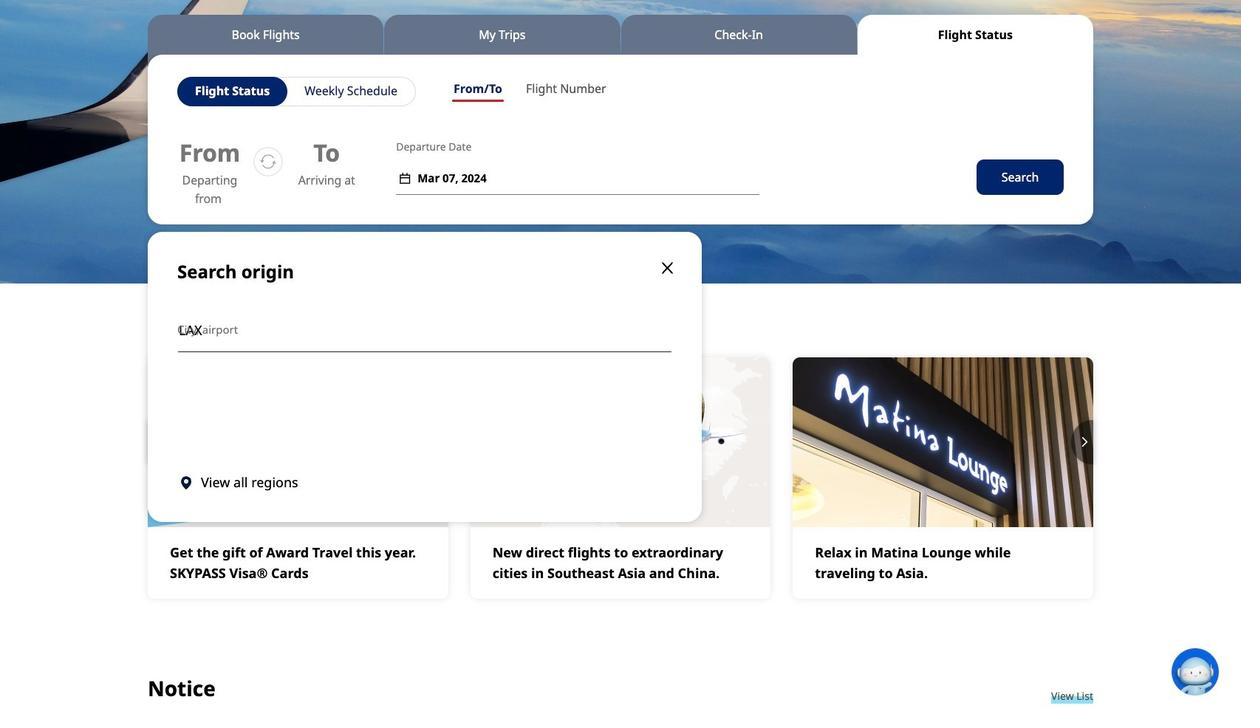 Task type: describe. For each thing, give the bounding box(es) containing it.
types of flight status group
[[177, 77, 416, 106]]

search type for departure and arrival group
[[442, 77, 618, 105]]



Task type: locate. For each thing, give the bounding box(es) containing it.
None text field
[[177, 307, 672, 353]]

document
[[148, 232, 702, 523]]

dialog
[[148, 225, 1094, 523]]

tab list
[[148, 15, 1094, 55]]



Task type: vqa. For each thing, say whether or not it's contained in the screenshot.
TAB LIST
yes



